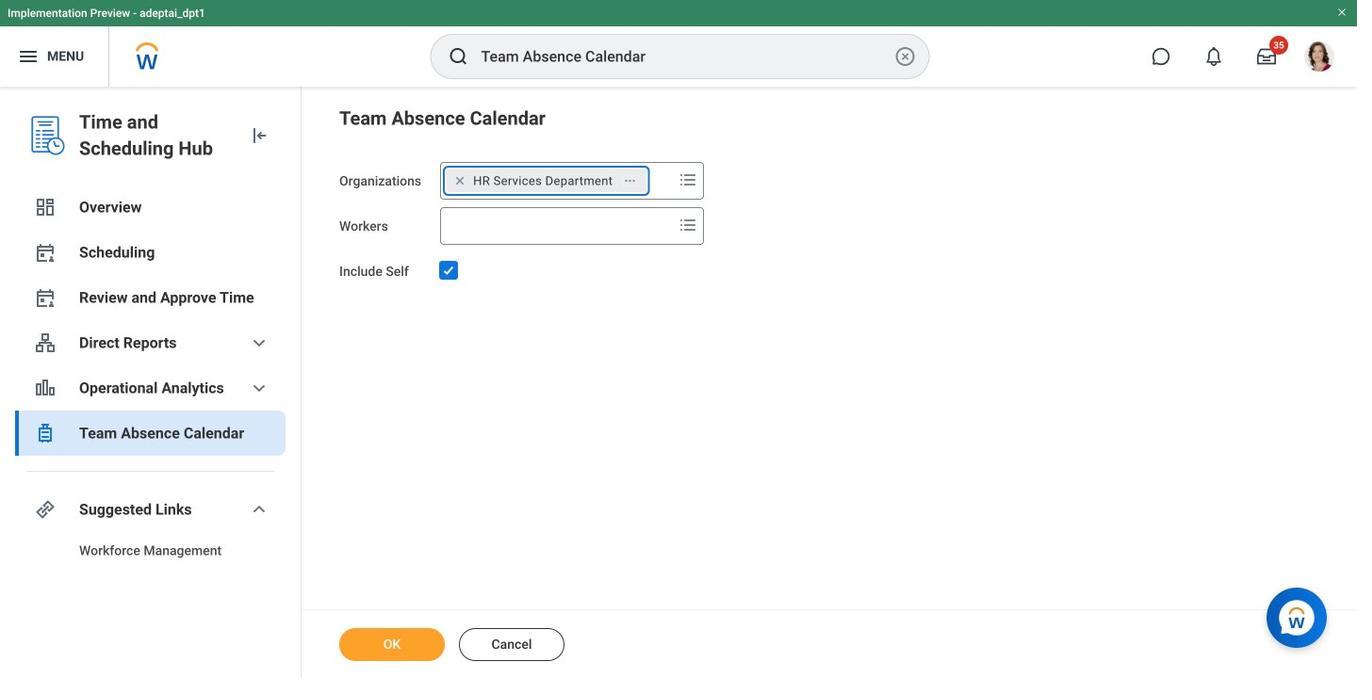 Task type: vqa. For each thing, say whether or not it's contained in the screenshot.
second "Prompts" icon from the top of the page
yes



Task type: describe. For each thing, give the bounding box(es) containing it.
prompts image
[[677, 169, 700, 191]]

task timeoff image
[[34, 422, 57, 445]]

search image
[[447, 45, 470, 68]]

hr services department element
[[473, 173, 613, 189]]

time and scheduling hub element
[[79, 109, 233, 162]]

hr services department, press delete to clear value. option
[[447, 170, 646, 192]]

x small image
[[451, 172, 470, 190]]

justify image
[[17, 45, 40, 68]]

Search field
[[441, 209, 673, 243]]

notifications large image
[[1205, 47, 1224, 66]]

link image
[[34, 499, 57, 521]]

transformation import image
[[248, 124, 271, 147]]

inbox large image
[[1258, 47, 1276, 66]]

Search Workday  search field
[[481, 36, 890, 77]]

check small image
[[438, 259, 460, 282]]

dashboard image
[[34, 196, 57, 219]]

prompts image
[[677, 214, 700, 237]]

profile logan mcneil image
[[1305, 41, 1335, 75]]

view team image
[[34, 332, 57, 354]]



Task type: locate. For each thing, give the bounding box(es) containing it.
navigation pane region
[[0, 87, 302, 679]]

related actions image
[[623, 174, 637, 187]]

x circle image
[[894, 45, 917, 68]]

chart image
[[34, 377, 57, 400]]

calendar user solid image
[[34, 241, 57, 264]]

close environment banner image
[[1337, 7, 1348, 18]]

calendar user solid image
[[34, 287, 57, 309]]

chevron down small image
[[248, 499, 271, 521]]

banner
[[0, 0, 1358, 87]]



